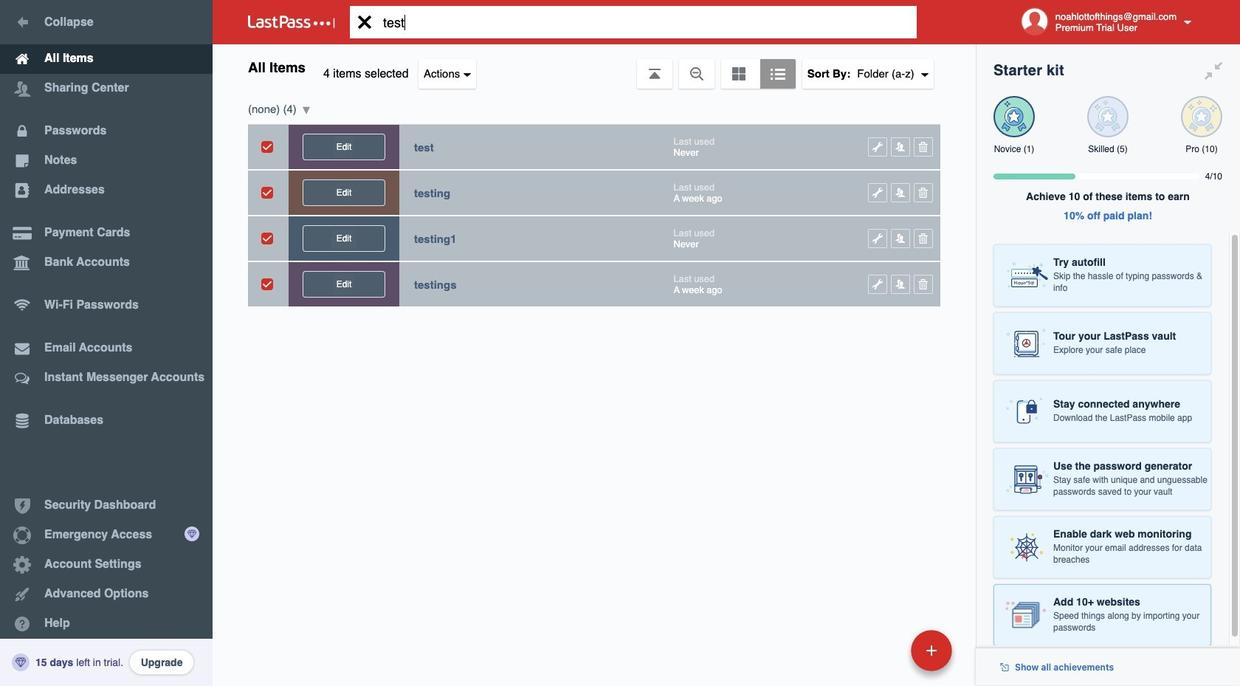 Task type: describe. For each thing, give the bounding box(es) containing it.
search my vault text field
[[350, 6, 940, 38]]

Search search field
[[350, 6, 940, 38]]

new item navigation
[[810, 626, 962, 686]]

lastpass image
[[248, 16, 335, 29]]



Task type: locate. For each thing, give the bounding box(es) containing it.
clear search image
[[350, 6, 380, 38]]

vault options navigation
[[213, 44, 976, 89]]

new item element
[[810, 629, 958, 671]]

main navigation navigation
[[0, 0, 213, 686]]



